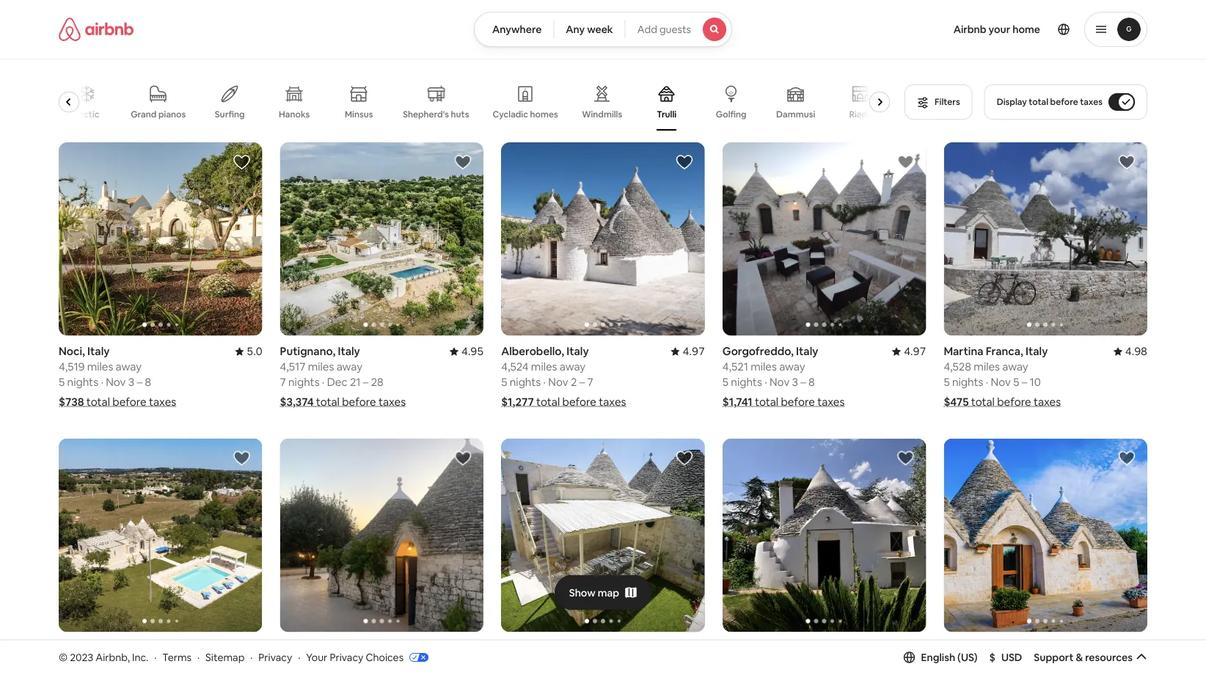 Task type: locate. For each thing, give the bounding box(es) containing it.
english (us)
[[922, 651, 978, 664]]

miles for monopoli, italy 4,522 miles away
[[310, 656, 336, 670]]

1 vertical spatial 4,524
[[944, 656, 972, 670]]

monopoli, italy 4,522 miles away
[[280, 641, 364, 670]]

4,528
[[944, 360, 972, 374], [59, 656, 86, 670]]

2 alberobello, from the top
[[501, 641, 564, 655]]

3 nights from the left
[[510, 375, 541, 390]]

display total before taxes button
[[985, 84, 1148, 120]]

italy inside putignano, italy 4,517 miles away 7 nights · dec 21 – 28 $3,374 total before taxes
[[338, 344, 360, 359]]

add
[[638, 23, 658, 36]]

away for noci, italy 4,519 miles away 5 nights · nov 3 – 8 $738 total before taxes
[[116, 360, 142, 374]]

your privacy choices link
[[306, 651, 429, 665]]

1 horizontal spatial franca,
[[986, 344, 1024, 359]]

total for gorgofreddo, italy 4,521 miles away 5 nights · nov 3 – 8 $1,741 total before taxes
[[755, 395, 779, 409]]

0 horizontal spatial 7
[[280, 375, 286, 390]]

0 horizontal spatial 4.97
[[683, 344, 705, 359]]

home
[[1013, 23, 1041, 36]]

4,524
[[501, 360, 529, 374], [944, 656, 972, 670]]

1 4.84 from the left
[[904, 641, 927, 655]]

1 nights from the left
[[67, 375, 98, 390]]

1 horizontal spatial monopoli,
[[944, 641, 995, 655]]

terms link
[[162, 651, 192, 664]]

1 horizontal spatial add to wishlist: noci, italy image
[[897, 450, 915, 467]]

away inside "alberobello, italy 4,524 miles away 5 nights · nov 2 – 7 $1,277 total before taxes"
[[560, 360, 586, 374]]

before inside "alberobello, italy 4,524 miles away 5 nights · nov 2 – 7 $1,277 total before taxes"
[[563, 395, 597, 409]]

2 8 from the left
[[809, 375, 815, 390]]

1 horizontal spatial 4,524
[[944, 656, 972, 670]]

nov inside noci, italy 4,519 miles away 5 nights · nov 3 – 8 $738 total before taxes
[[106, 375, 126, 390]]

8
[[145, 375, 151, 390], [809, 375, 815, 390]]

taxes inside martina franca, italy 4,528 miles away 5 nights · nov 5 – 10 $475 total before taxes
[[1034, 395, 1061, 409]]

5 inside gorgofreddo, italy 4,521 miles away 5 nights · nov 3 – 8 $1,741 total before taxes
[[723, 375, 729, 390]]

nights inside putignano, italy 4,517 miles away 7 nights · dec 21 – 28 $3,374 total before taxes
[[288, 375, 320, 390]]

monopoli, italy 4,524 miles away
[[944, 641, 1029, 670]]

nov inside gorgofreddo, italy 4,521 miles away 5 nights · nov 3 – 8 $1,741 total before taxes
[[770, 375, 790, 390]]

italy inside martina franca, italy 4,528 miles away 5 nights · nov 5 – 10 $475 total before taxes
[[1026, 344, 1048, 359]]

nights up $475 at the right
[[953, 375, 984, 390]]

add to wishlist: monopoli, italy image
[[454, 450, 472, 467], [1119, 450, 1136, 467]]

noci, inside noci, italy 4,519 miles away 5 nights · nov 3 – 8 $738 total before taxes
[[59, 344, 85, 359]]

before down 2
[[563, 395, 597, 409]]

1 vertical spatial alberobello,
[[501, 641, 564, 655]]

hanoks
[[279, 109, 310, 120]]

$
[[990, 651, 996, 664]]

7 right 2
[[587, 375, 593, 390]]

8 inside gorgofreddo, italy 4,521 miles away 5 nights · nov 3 – 8 $1,741 total before taxes
[[809, 375, 815, 390]]

4,524 inside "alberobello, italy 4,524 miles away 5 nights · nov 2 – 7 $1,277 total before taxes"
[[501, 360, 529, 374]]

total right the $1,277
[[537, 395, 560, 409]]

before inside martina franca, italy 4,528 miles away 5 nights · nov 5 – 10 $475 total before taxes
[[998, 395, 1032, 409]]

4.95
[[462, 344, 484, 359]]

2 add to wishlist: alberobello, italy image from the top
[[676, 450, 693, 467]]

0 horizontal spatial 4,528
[[59, 656, 86, 670]]

miles for noci, italy 4,519 miles away 5 nights · nov 3 – 8 $738 total before taxes
[[87, 360, 113, 374]]

before right "display"
[[1051, 96, 1079, 108]]

away inside gorgofreddo, italy 4,521 miles away 5 nights · nov 3 – 8 $1,741 total before taxes
[[780, 360, 806, 374]]

8 for 4,519 miles away
[[145, 375, 151, 390]]

1 horizontal spatial 7
[[587, 375, 593, 390]]

nights
[[67, 375, 98, 390], [288, 375, 320, 390], [510, 375, 541, 390], [731, 375, 763, 390], [953, 375, 984, 390]]

$738
[[59, 395, 84, 409]]

total right $738
[[86, 395, 110, 409]]

franca, inside martina franca, italy 4,528 miles away 5 nights · nov 5 – 10 $475 total before taxes
[[986, 344, 1024, 359]]

away inside noci, italy 4,519 miles away 5 nights · nov 3 – 8 $738 total before taxes
[[116, 360, 142, 374]]

pianos
[[159, 109, 186, 120]]

italy inside gorgofreddo, italy 4,521 miles away 5 nights · nov 3 – 8 $1,741 total before taxes
[[796, 344, 819, 359]]

italy for putignano, italy 4,517 miles away 7 nights · dec 21 – 28 $3,374 total before taxes
[[338, 344, 360, 359]]

3 – from the left
[[580, 375, 585, 390]]

4,528 for martina franca, italy 4,528 miles away
[[59, 656, 86, 670]]

28
[[371, 375, 384, 390]]

3
[[128, 375, 134, 390], [792, 375, 799, 390]]

0 horizontal spatial 3
[[128, 375, 134, 390]]

4 nights from the left
[[731, 375, 763, 390]]

4 nov from the left
[[991, 375, 1011, 390]]

italy inside noci, italy 4,519 miles away 5 nights · nov 3 – 8 $738 total before taxes
[[87, 344, 110, 359]]

1 7 from the left
[[280, 375, 286, 390]]

1 vertical spatial 4,528
[[59, 656, 86, 670]]

nights inside noci, italy 4,519 miles away 5 nights · nov 3 – 8 $738 total before taxes
[[67, 375, 98, 390]]

0 horizontal spatial privacy
[[259, 651, 292, 664]]

7
[[280, 375, 286, 390], [587, 375, 593, 390]]

noci, up 4,519
[[59, 344, 85, 359]]

1 8 from the left
[[145, 375, 151, 390]]

4.95 out of 5 average rating image
[[450, 344, 484, 359]]

1 3 from the left
[[128, 375, 134, 390]]

group containing shepherd's huts
[[59, 73, 896, 131]]

5 left 10
[[1014, 375, 1020, 390]]

2 add to wishlist: monopoli, italy image from the left
[[1119, 450, 1136, 467]]

nights for 4,517
[[288, 375, 320, 390]]

alberobello, inside "alberobello, italy 4,524 miles away 5 nights · nov 2 – 7 $1,277 total before taxes"
[[501, 344, 564, 359]]

miles inside gorgofreddo, italy 4,521 miles away 5 nights · nov 3 – 8 $1,741 total before taxes
[[751, 360, 777, 374]]

support & resources button
[[1034, 651, 1148, 664]]

filters button
[[905, 84, 973, 120]]

5.0
[[247, 344, 262, 359]]

1 horizontal spatial 4.84
[[1126, 641, 1148, 655]]

0 vertical spatial noci,
[[59, 344, 85, 359]]

2 – from the left
[[363, 375, 369, 390]]

franca, inside martina franca, italy 4,528 miles away
[[101, 641, 138, 655]]

before right '$1,741'
[[781, 395, 815, 409]]

1 horizontal spatial 8
[[809, 375, 815, 390]]

2 privacy from the left
[[330, 651, 364, 664]]

– for 4,519 miles away
[[137, 375, 142, 390]]

5 nights from the left
[[953, 375, 984, 390]]

nights down "4,517" at the bottom of the page
[[288, 375, 320, 390]]

3 inside noci, italy 4,519 miles away 5 nights · nov 3 – 8 $738 total before taxes
[[128, 375, 134, 390]]

None search field
[[474, 12, 733, 47]]

4.83
[[462, 641, 484, 655]]

1 horizontal spatial add to wishlist: monopoli, italy image
[[1119, 450, 1136, 467]]

0 vertical spatial add to wishlist: alberobello, italy image
[[676, 153, 693, 171]]

4.84 right &
[[1126, 641, 1148, 655]]

alberobello,
[[501, 344, 564, 359], [501, 641, 564, 655]]

before for putignano, italy 4,517 miles away 7 nights · dec 21 – 28 $3,374 total before taxes
[[342, 395, 376, 409]]

italy inside "alberobello, italy 4,524 miles away 5 nights · nov 2 – 7 $1,277 total before taxes"
[[567, 344, 589, 359]]

total right "display"
[[1029, 96, 1049, 108]]

surfing
[[215, 109, 245, 120]]

away inside monopoli, italy 4,522 miles away
[[339, 656, 364, 670]]

4.84
[[904, 641, 927, 655], [1126, 641, 1148, 655]]

1 horizontal spatial noci,
[[723, 641, 749, 655]]

1 5 from the left
[[59, 375, 65, 390]]

1 vertical spatial noci,
[[723, 641, 749, 655]]

monopoli, inside monopoli, italy 4,522 miles away
[[280, 641, 331, 655]]

martina inside martina franca, italy 4,528 miles away
[[59, 641, 98, 655]]

taxes inside "alberobello, italy 4,524 miles away 5 nights · nov 2 – 7 $1,277 total before taxes"
[[599, 395, 626, 409]]

1 horizontal spatial 4,528
[[944, 360, 972, 374]]

4,528 inside martina franca, italy 4,528 miles away
[[59, 656, 86, 670]]

5 down 4,521 at the bottom right of page
[[723, 375, 729, 390]]

nov
[[106, 375, 126, 390], [549, 375, 569, 390], [770, 375, 790, 390], [991, 375, 1011, 390]]

0 vertical spatial add to wishlist: noci, italy image
[[233, 153, 251, 171]]

4.97 out of 5 average rating image
[[893, 344, 927, 359]]

arctic
[[74, 109, 100, 120]]

0 vertical spatial franca,
[[986, 344, 1024, 359]]

0 vertical spatial alberobello,
[[501, 344, 564, 359]]

0 horizontal spatial monopoli,
[[280, 641, 331, 655]]

1 horizontal spatial martina
[[944, 344, 984, 359]]

4.84 out of 5 average rating image right &
[[1114, 641, 1148, 655]]

0 horizontal spatial 8
[[145, 375, 151, 390]]

english (us) button
[[904, 651, 978, 664]]

5
[[59, 375, 65, 390], [501, 375, 508, 390], [723, 375, 729, 390], [944, 375, 950, 390], [1014, 375, 1020, 390]]

1 vertical spatial franca,
[[101, 641, 138, 655]]

before inside putignano, italy 4,517 miles away 7 nights · dec 21 – 28 $3,374 total before taxes
[[342, 395, 376, 409]]

1 – from the left
[[137, 375, 142, 390]]

4,524 for alberobello,
[[501, 360, 529, 374]]

2
[[571, 375, 577, 390]]

english
[[922, 651, 956, 664]]

2 7 from the left
[[587, 375, 593, 390]]

0 vertical spatial 4,524
[[501, 360, 529, 374]]

1 horizontal spatial privacy
[[330, 651, 364, 664]]

4.84 out of 5 average rating image
[[893, 641, 927, 655], [1114, 641, 1148, 655]]

4,528 left airbnb,
[[59, 656, 86, 670]]

add to wishlist: monopoli, italy image for 4.84
[[1119, 450, 1136, 467]]

noci, for noci, italy
[[723, 641, 749, 655]]

putignano, italy 4,517 miles away 7 nights · dec 21 – 28 $3,374 total before taxes
[[280, 344, 406, 409]]

week
[[587, 23, 613, 36]]

0 horizontal spatial 4.84
[[904, 641, 927, 655]]

total inside gorgofreddo, italy 4,521 miles away 5 nights · nov 3 – 8 $1,741 total before taxes
[[755, 395, 779, 409]]

total
[[1029, 96, 1049, 108], [86, 395, 110, 409], [316, 395, 340, 409], [537, 395, 560, 409], [755, 395, 779, 409], [972, 395, 995, 409]]

before right $738
[[112, 395, 147, 409]]

taxes inside noci, italy 4,519 miles away 5 nights · nov 3 – 8 $738 total before taxes
[[149, 395, 176, 409]]

4,517
[[280, 360, 306, 374]]

display total before taxes
[[997, 96, 1103, 108]]

italy for gorgofreddo, italy 4,521 miles away 5 nights · nov 3 – 8 $1,741 total before taxes
[[796, 344, 819, 359]]

total inside noci, italy 4,519 miles away 5 nights · nov 3 – 8 $738 total before taxes
[[86, 395, 110, 409]]

italy inside monopoli, italy 4,522 miles away
[[334, 641, 356, 655]]

shepherd's
[[403, 108, 450, 120]]

4,528 up $475 at the right
[[944, 360, 972, 374]]

monopoli,
[[280, 641, 331, 655], [944, 641, 995, 655]]

before down 10
[[998, 395, 1032, 409]]

away for putignano, italy 4,517 miles away 7 nights · dec 21 – 28 $3,374 total before taxes
[[337, 360, 363, 374]]

martina for martina franca, italy 4,528 miles away 5 nights · nov 5 – 10 $475 total before taxes
[[944, 344, 984, 359]]

add guests button
[[625, 12, 733, 47]]

0 vertical spatial 4,528
[[944, 360, 972, 374]]

italy inside martina franca, italy 4,528 miles away
[[141, 641, 163, 655]]

away inside putignano, italy 4,517 miles away 7 nights · dec 21 – 28 $3,374 total before taxes
[[337, 360, 363, 374]]

before down 21
[[342, 395, 376, 409]]

total right '$1,741'
[[755, 395, 779, 409]]

trulli
[[657, 109, 677, 120]]

1 horizontal spatial 4.84 out of 5 average rating image
[[1114, 641, 1148, 655]]

franca, for martina franca, italy 4,528 miles away 5 nights · nov 5 – 10 $475 total before taxes
[[986, 344, 1024, 359]]

1 add to wishlist: monopoli, italy image from the left
[[454, 450, 472, 467]]

your
[[989, 23, 1011, 36]]

group
[[59, 73, 896, 131], [59, 142, 262, 336], [280, 142, 484, 336], [501, 142, 705, 336], [723, 142, 927, 336], [944, 142, 1148, 336], [59, 439, 262, 632], [280, 439, 484, 632], [501, 439, 705, 632], [723, 439, 927, 632], [944, 439, 1148, 632]]

away
[[116, 360, 142, 374], [337, 360, 363, 374], [560, 360, 586, 374], [780, 360, 806, 374], [1003, 360, 1029, 374], [117, 656, 143, 670], [339, 656, 364, 670], [1003, 656, 1029, 670]]

add to wishlist: alberobello, italy image
[[676, 153, 693, 171], [676, 450, 693, 467]]

privacy right your
[[330, 651, 364, 664]]

monopoli, inside "monopoli, italy 4,524 miles away"
[[944, 641, 995, 655]]

miles for gorgofreddo, italy 4,521 miles away 5 nights · nov 3 – 8 $1,741 total before taxes
[[751, 360, 777, 374]]

· inside gorgofreddo, italy 4,521 miles away 5 nights · nov 3 – 8 $1,741 total before taxes
[[765, 375, 767, 390]]

display
[[997, 96, 1027, 108]]

· inside noci, italy 4,519 miles away 5 nights · nov 3 – 8 $738 total before taxes
[[101, 375, 103, 390]]

miles for alberobello, italy 4,524 miles away 5 nights · nov 2 – 7 $1,277 total before taxes
[[531, 360, 557, 374]]

0 horizontal spatial franca,
[[101, 641, 138, 655]]

miles inside putignano, italy 4,517 miles away 7 nights · dec 21 – 28 $3,374 total before taxes
[[308, 360, 334, 374]]

·
[[101, 375, 103, 390], [322, 375, 325, 390], [544, 375, 546, 390], [765, 375, 767, 390], [986, 375, 989, 390], [154, 651, 157, 664], [197, 651, 200, 664], [250, 651, 253, 664], [298, 651, 300, 664]]

– inside gorgofreddo, italy 4,521 miles away 5 nights · nov 3 – 8 $1,741 total before taxes
[[801, 375, 806, 390]]

8 inside noci, italy 4,519 miles away 5 nights · nov 3 – 8 $738 total before taxes
[[145, 375, 151, 390]]

0 horizontal spatial martina
[[59, 641, 98, 655]]

· inside putignano, italy 4,517 miles away 7 nights · dec 21 – 28 $3,374 total before taxes
[[322, 375, 325, 390]]

miles inside "alberobello, italy 4,524 miles away 5 nights · nov 2 – 7 $1,277 total before taxes"
[[531, 360, 557, 374]]

miles inside monopoli, italy 4,522 miles away
[[310, 656, 336, 670]]

taxes inside gorgofreddo, italy 4,521 miles away 5 nights · nov 3 – 8 $1,741 total before taxes
[[818, 395, 845, 409]]

total for noci, italy 4,519 miles away 5 nights · nov 3 – 8 $738 total before taxes
[[86, 395, 110, 409]]

nights inside "alberobello, italy 4,524 miles away 5 nights · nov 2 – 7 $1,277 total before taxes"
[[510, 375, 541, 390]]

5 up $475 at the right
[[944, 375, 950, 390]]

add to wishlist: noci, italy image
[[233, 153, 251, 171], [897, 450, 915, 467]]

2 monopoli, from the left
[[944, 641, 995, 655]]

show map
[[569, 586, 620, 599]]

martina
[[944, 344, 984, 359], [59, 641, 98, 655]]

8 for 4,521 miles away
[[809, 375, 815, 390]]

nights inside martina franca, italy 4,528 miles away 5 nights · nov 5 – 10 $475 total before taxes
[[953, 375, 984, 390]]

italy inside "monopoli, italy 4,524 miles away"
[[998, 641, 1020, 655]]

nov for 4,521 miles away
[[770, 375, 790, 390]]

total inside "alberobello, italy 4,524 miles away 5 nights · nov 2 – 7 $1,277 total before taxes"
[[537, 395, 560, 409]]

away inside "monopoli, italy 4,524 miles away"
[[1003, 656, 1029, 670]]

martina for martina franca, italy 4,528 miles away
[[59, 641, 98, 655]]

5 up the $1,277
[[501, 375, 508, 390]]

5 down 4,519
[[59, 375, 65, 390]]

0 horizontal spatial 4,524
[[501, 360, 529, 374]]

1 alberobello, from the top
[[501, 344, 564, 359]]

1 vertical spatial add to wishlist: noci, italy image
[[897, 450, 915, 467]]

4,528 inside martina franca, italy 4,528 miles away 5 nights · nov 5 – 10 $475 total before taxes
[[944, 360, 972, 374]]

1 nov from the left
[[106, 375, 126, 390]]

total for alberobello, italy 4,524 miles away 5 nights · nov 2 – 7 $1,277 total before taxes
[[537, 395, 560, 409]]

0 horizontal spatial noci,
[[59, 344, 85, 359]]

before inside noci, italy 4,519 miles away 5 nights · nov 3 – 8 $738 total before taxes
[[112, 395, 147, 409]]

miles for putignano, italy 4,517 miles away 7 nights · dec 21 – 28 $3,374 total before taxes
[[308, 360, 334, 374]]

sitemap
[[206, 651, 245, 664]]

· inside "alberobello, italy 4,524 miles away 5 nights · nov 2 – 7 $1,277 total before taxes"
[[544, 375, 546, 390]]

riads
[[850, 109, 872, 120]]

franca,
[[986, 344, 1024, 359], [101, 641, 138, 655]]

nov inside "alberobello, italy 4,524 miles away 5 nights · nov 2 – 7 $1,277 total before taxes"
[[549, 375, 569, 390]]

1 4.84 out of 5 average rating image from the left
[[893, 641, 927, 655]]

taxes for gorgofreddo, italy 4,521 miles away 5 nights · nov 3 – 8 $1,741 total before taxes
[[818, 395, 845, 409]]

1 horizontal spatial 4.97
[[904, 344, 927, 359]]

4.84 for first 4.84 out of 5 average rating icon
[[904, 641, 927, 655]]

– inside putignano, italy 4,517 miles away 7 nights · dec 21 – 28 $3,374 total before taxes
[[363, 375, 369, 390]]

– inside noci, italy 4,519 miles away 5 nights · nov 3 – 8 $738 total before taxes
[[137, 375, 142, 390]]

before inside gorgofreddo, italy 4,521 miles away 5 nights · nov 3 – 8 $1,741 total before taxes
[[781, 395, 815, 409]]

7 down "4,517" at the bottom of the page
[[280, 375, 286, 390]]

5 – from the left
[[1022, 375, 1028, 390]]

2 5 from the left
[[501, 375, 508, 390]]

4.84 left (us)
[[904, 641, 927, 655]]

total down dec
[[316, 395, 340, 409]]

miles for monopoli, italy 4,524 miles away
[[974, 656, 1000, 670]]

3 inside gorgofreddo, italy 4,521 miles away 5 nights · nov 3 – 8 $1,741 total before taxes
[[792, 375, 799, 390]]

before inside button
[[1051, 96, 1079, 108]]

nights down 4,519
[[67, 375, 98, 390]]

before for noci, italy 4,519 miles away 5 nights · nov 3 – 8 $738 total before taxes
[[112, 395, 147, 409]]

guests
[[660, 23, 691, 36]]

– inside "alberobello, italy 4,524 miles away 5 nights · nov 2 – 7 $1,277 total before taxes"
[[580, 375, 585, 390]]

noci, italy 4,519 miles away 5 nights · nov 3 – 8 $738 total before taxes
[[59, 344, 176, 409]]

martina inside martina franca, italy 4,528 miles away 5 nights · nov 5 – 10 $475 total before taxes
[[944, 344, 984, 359]]

1 vertical spatial martina
[[59, 641, 98, 655]]

3 for 4,521 miles away
[[792, 375, 799, 390]]

5 5 from the left
[[1014, 375, 1020, 390]]

total inside putignano, italy 4,517 miles away 7 nights · dec 21 – 28 $3,374 total before taxes
[[316, 395, 340, 409]]

2 3 from the left
[[792, 375, 799, 390]]

(us)
[[958, 651, 978, 664]]

away inside martina franca, italy 4,528 miles away
[[117, 656, 143, 670]]

2 4.84 from the left
[[1126, 641, 1148, 655]]

0 horizontal spatial add to wishlist: monopoli, italy image
[[454, 450, 472, 467]]

privacy left your
[[259, 651, 292, 664]]

4.84 out of 5 average rating image left (us)
[[893, 641, 927, 655]]

2023
[[70, 651, 93, 664]]

martina franca, italy 4,528 miles away
[[59, 641, 163, 670]]

alberobello, up the $1,277
[[501, 344, 564, 359]]

airbnb your home link
[[945, 14, 1050, 45]]

1 vertical spatial add to wishlist: alberobello, italy image
[[676, 450, 693, 467]]

1 monopoli, from the left
[[280, 641, 331, 655]]

nov for 4,524 miles away
[[549, 375, 569, 390]]

$475
[[944, 395, 969, 409]]

minsus
[[345, 109, 374, 120]]

miles inside martina franca, italy 4,528 miles away 5 nights · nov 5 – 10 $475 total before taxes
[[974, 360, 1000, 374]]

alberobello, right 4.83 on the bottom of page
[[501, 641, 564, 655]]

any
[[566, 23, 585, 36]]

2 4.97 from the left
[[904, 344, 927, 359]]

1 4.97 from the left
[[683, 344, 705, 359]]

total right $475 at the right
[[972, 395, 995, 409]]

3 nov from the left
[[770, 375, 790, 390]]

before for gorgofreddo, italy 4,521 miles away 5 nights · nov 3 – 8 $1,741 total before taxes
[[781, 395, 815, 409]]

1 horizontal spatial 3
[[792, 375, 799, 390]]

– for 4,521 miles away
[[801, 375, 806, 390]]

miles inside noci, italy 4,519 miles away 5 nights · nov 3 – 8 $738 total before taxes
[[87, 360, 113, 374]]

4 – from the left
[[801, 375, 806, 390]]

nights up the $1,277
[[510, 375, 541, 390]]

nights inside gorgofreddo, italy 4,521 miles away 5 nights · nov 3 – 8 $1,741 total before taxes
[[731, 375, 763, 390]]

5 inside noci, italy 4,519 miles away 5 nights · nov 3 – 8 $738 total before taxes
[[59, 375, 65, 390]]

miles inside "monopoli, italy 4,524 miles away"
[[974, 656, 1000, 670]]

alberobello, for alberobello, italy 4,524 miles away 5 nights · nov 2 – 7 $1,277 total before taxes
[[501, 344, 564, 359]]

3 5 from the left
[[723, 375, 729, 390]]

noci, right 4.96
[[723, 641, 749, 655]]

windmills
[[583, 109, 623, 120]]

2 nov from the left
[[549, 375, 569, 390]]

taxes inside putignano, italy 4,517 miles away 7 nights · dec 21 – 28 $3,374 total before taxes
[[379, 395, 406, 409]]

0 vertical spatial martina
[[944, 344, 984, 359]]

2 nights from the left
[[288, 375, 320, 390]]

nights down 4,521 at the bottom right of page
[[731, 375, 763, 390]]

$ usd
[[990, 651, 1023, 664]]

4,524 inside "monopoli, italy 4,524 miles away"
[[944, 656, 972, 670]]

0 horizontal spatial 4.84 out of 5 average rating image
[[893, 641, 927, 655]]

–
[[137, 375, 142, 390], [363, 375, 369, 390], [580, 375, 585, 390], [801, 375, 806, 390], [1022, 375, 1028, 390]]

before for alberobello, italy 4,524 miles away 5 nights · nov 2 – 7 $1,277 total before taxes
[[563, 395, 597, 409]]

5 inside "alberobello, italy 4,524 miles away 5 nights · nov 2 – 7 $1,277 total before taxes"
[[501, 375, 508, 390]]

sitemap link
[[206, 651, 245, 664]]



Task type: describe. For each thing, give the bounding box(es) containing it.
noci, italy
[[723, 641, 774, 655]]

away for gorgofreddo, italy 4,521 miles away 5 nights · nov 3 – 8 $1,741 total before taxes
[[780, 360, 806, 374]]

support
[[1034, 651, 1074, 664]]

martina franca, italy 4,528 miles away 5 nights · nov 5 – 10 $475 total before taxes
[[944, 344, 1061, 409]]

golfing
[[717, 109, 747, 120]]

dec
[[327, 375, 348, 390]]

alberobello, for alberobello, italy
[[501, 641, 564, 655]]

2 4.84 out of 5 average rating image from the left
[[1114, 641, 1148, 655]]

5 for 4,521 miles away
[[723, 375, 729, 390]]

4,521
[[723, 360, 749, 374]]

italy for monopoli, italy 4,522 miles away
[[334, 641, 356, 655]]

airbnb
[[954, 23, 987, 36]]

italy for alberobello, italy 4,524 miles away 5 nights · nov 2 – 7 $1,277 total before taxes
[[567, 344, 589, 359]]

profile element
[[750, 0, 1148, 59]]

5.0 out of 5 average rating image
[[235, 344, 262, 359]]

taxes for noci, italy 4,519 miles away 5 nights · nov 3 – 8 $738 total before taxes
[[149, 395, 176, 409]]

grand pianos
[[131, 109, 186, 120]]

cycladic homes
[[493, 109, 559, 120]]

away for monopoli, italy 4,522 miles away
[[339, 656, 364, 670]]

add to wishlist: martina franca, italy image
[[1119, 153, 1136, 171]]

5 for 4,524 miles away
[[501, 375, 508, 390]]

nights for 4,524
[[510, 375, 541, 390]]

– for 4,524 miles away
[[580, 375, 585, 390]]

4.98 out of 5 average rating image
[[1114, 344, 1148, 359]]

nights for 4,521
[[731, 375, 763, 390]]

taxes inside button
[[1081, 96, 1103, 108]]

noci, for noci, italy 4,519 miles away 5 nights · nov 3 – 8 $738 total before taxes
[[59, 344, 85, 359]]

italy for noci, italy 4,519 miles away 5 nights · nov 3 – 8 $738 total before taxes
[[87, 344, 110, 359]]

monopoli, for 4,524
[[944, 641, 995, 655]]

4.84 for second 4.84 out of 5 average rating icon
[[1126, 641, 1148, 655]]

4 5 from the left
[[944, 375, 950, 390]]

4.97 for alberobello, italy 4,524 miles away 5 nights · nov 2 – 7 $1,277 total before taxes
[[683, 344, 705, 359]]

© 2023 airbnb, inc. ·
[[59, 651, 157, 664]]

&
[[1076, 651, 1083, 664]]

$1,277
[[501, 395, 534, 409]]

5 for 4,519 miles away
[[59, 375, 65, 390]]

away inside martina franca, italy 4,528 miles away 5 nights · nov 5 – 10 $475 total before taxes
[[1003, 360, 1029, 374]]

nov for 4,519 miles away
[[106, 375, 126, 390]]

miles inside martina franca, italy 4,528 miles away
[[89, 656, 115, 670]]

©
[[59, 651, 68, 664]]

franca, for martina franca, italy 4,528 miles away
[[101, 641, 138, 655]]

airbnb your home
[[954, 23, 1041, 36]]

italy for monopoli, italy 4,524 miles away
[[998, 641, 1020, 655]]

putignano,
[[280, 344, 336, 359]]

none search field containing anywhere
[[474, 12, 733, 47]]

map
[[598, 586, 620, 599]]

– for 4,517 miles away
[[363, 375, 369, 390]]

– inside martina franca, italy 4,528 miles away 5 nights · nov 5 – 10 $475 total before taxes
[[1022, 375, 1028, 390]]

4.97 for gorgofreddo, italy 4,521 miles away 5 nights · nov 3 – 8 $1,741 total before taxes
[[904, 344, 927, 359]]

your privacy choices
[[306, 651, 404, 664]]

any week button
[[554, 12, 626, 47]]

4.98
[[1126, 344, 1148, 359]]

show map button
[[555, 575, 652, 610]]

· inside martina franca, italy 4,528 miles away 5 nights · nov 5 – 10 $475 total before taxes
[[986, 375, 989, 390]]

italy for alberobello, italy
[[567, 641, 589, 655]]

resources
[[1086, 651, 1133, 664]]

huts
[[451, 108, 470, 120]]

alberobello, italy
[[501, 641, 589, 655]]

4,524 for monopoli,
[[944, 656, 972, 670]]

any week
[[566, 23, 613, 36]]

nov inside martina franca, italy 4,528 miles away 5 nights · nov 5 – 10 $475 total before taxes
[[991, 375, 1011, 390]]

alberobello, italy 4,524 miles away 5 nights · nov 2 – 7 $1,277 total before taxes
[[501, 344, 626, 409]]

add to wishlist: gorgofreddo, italy image
[[897, 153, 915, 171]]

$1,741
[[723, 395, 753, 409]]

cycladic
[[493, 109, 529, 120]]

4,519
[[59, 360, 85, 374]]

away for alberobello, italy 4,524 miles away 5 nights · nov 2 – 7 $1,277 total before taxes
[[560, 360, 586, 374]]

add guests
[[638, 23, 691, 36]]

gorgofreddo,
[[723, 344, 794, 359]]

usd
[[1002, 651, 1023, 664]]

3 for 4,519 miles away
[[128, 375, 134, 390]]

taxes for alberobello, italy 4,524 miles away 5 nights · nov 2 – 7 $1,277 total before taxes
[[599, 395, 626, 409]]

dammusi
[[777, 109, 816, 120]]

privacy link
[[259, 651, 292, 664]]

italy for noci, italy
[[752, 641, 774, 655]]

show
[[569, 586, 596, 599]]

total for putignano, italy 4,517 miles away 7 nights · dec 21 – 28 $3,374 total before taxes
[[316, 395, 340, 409]]

inc.
[[132, 651, 148, 664]]

nights for 4,519
[[67, 375, 98, 390]]

10
[[1030, 375, 1041, 390]]

airbnb,
[[96, 651, 130, 664]]

4.83 out of 5 average rating image
[[450, 641, 484, 655]]

total inside martina franca, italy 4,528 miles away 5 nights · nov 5 – 10 $475 total before taxes
[[972, 395, 995, 409]]

support & resources
[[1034, 651, 1133, 664]]

21
[[350, 375, 361, 390]]

shepherd's huts
[[403, 108, 470, 120]]

add to wishlist: martina franca, italy image
[[233, 450, 251, 467]]

add to wishlist: putignano, italy image
[[454, 153, 472, 171]]

gorgofreddo, italy 4,521 miles away 5 nights · nov 3 – 8 $1,741 total before taxes
[[723, 344, 845, 409]]

choices
[[366, 651, 404, 664]]

1 add to wishlist: alberobello, italy image from the top
[[676, 153, 693, 171]]

homes
[[531, 109, 559, 120]]

4,528 for martina franca, italy 4,528 miles away 5 nights · nov 5 – 10 $475 total before taxes
[[944, 360, 972, 374]]

terms · sitemap · privacy ·
[[162, 651, 300, 664]]

4.96
[[683, 641, 705, 655]]

taxes for putignano, italy 4,517 miles away 7 nights · dec 21 – 28 $3,374 total before taxes
[[379, 395, 406, 409]]

away for monopoli, italy 4,524 miles away
[[1003, 656, 1029, 670]]

0 horizontal spatial add to wishlist: noci, italy image
[[233, 153, 251, 171]]

1 privacy from the left
[[259, 651, 292, 664]]

add to wishlist: monopoli, italy image for 4.83
[[454, 450, 472, 467]]

4.97 out of 5 average rating image
[[671, 344, 705, 359]]

your
[[306, 651, 328, 664]]

total inside button
[[1029, 96, 1049, 108]]

$3,374
[[280, 395, 314, 409]]

4,522
[[280, 656, 308, 670]]

anywhere button
[[474, 12, 554, 47]]

terms
[[162, 651, 192, 664]]

monopoli, for 4,522
[[280, 641, 331, 655]]

grand
[[131, 109, 157, 120]]

filters
[[935, 96, 961, 108]]

7 inside putignano, italy 4,517 miles away 7 nights · dec 21 – 28 $3,374 total before taxes
[[280, 375, 286, 390]]

7 inside "alberobello, italy 4,524 miles away 5 nights · nov 2 – 7 $1,277 total before taxes"
[[587, 375, 593, 390]]

anywhere
[[492, 23, 542, 36]]



Task type: vqa. For each thing, say whether or not it's contained in the screenshot.


